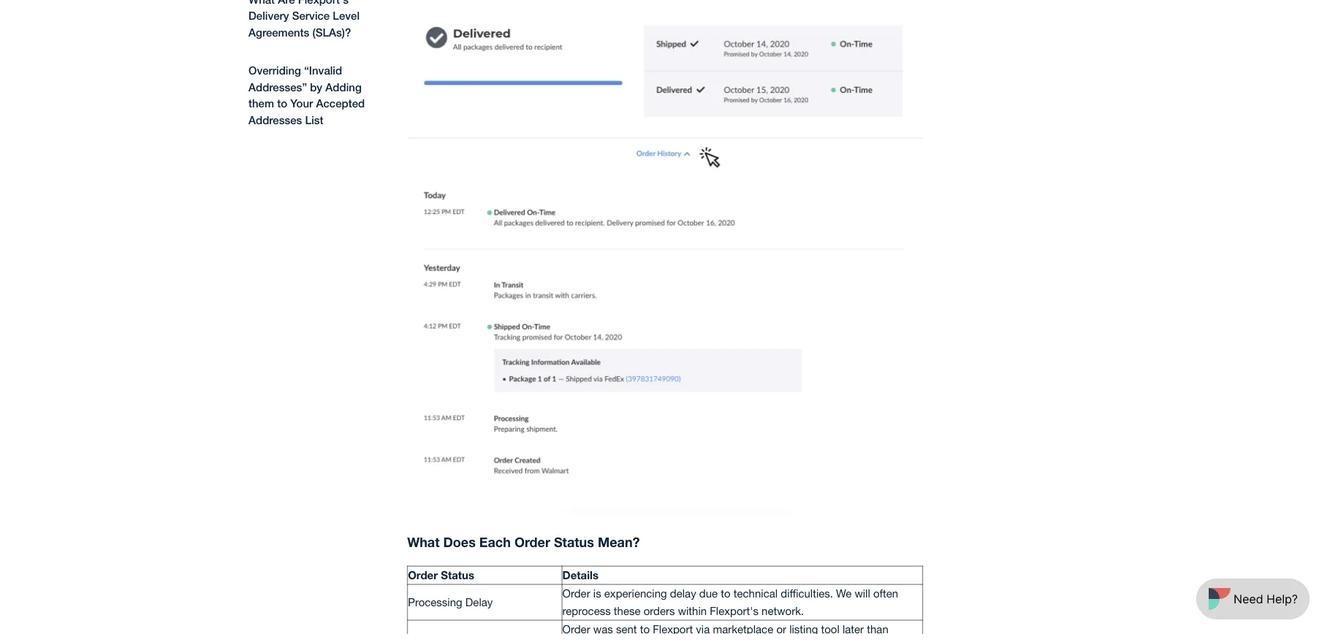 Task type: describe. For each thing, give the bounding box(es) containing it.
within
[[678, 605, 707, 618]]

to inside 'order is experiencing delay due to technical difficulties. we will often reprocess these orders within flexport's network.'
[[721, 588, 731, 600]]

flexport's inside 'order is experiencing delay due to technical difficulties. we will often reprocess these orders within flexport's network.'
[[710, 605, 759, 618]]

adding
[[326, 80, 362, 94]]

network.
[[762, 605, 804, 618]]

what does each order status mean?
[[407, 535, 640, 550]]

addresses
[[249, 113, 302, 126]]

delay
[[670, 588, 697, 600]]

experiencing
[[604, 588, 667, 600]]

them
[[249, 97, 274, 110]]

details
[[563, 569, 599, 582]]

processing delay
[[408, 596, 493, 609]]

order for order status
[[408, 569, 438, 582]]

(slas)?
[[313, 26, 351, 39]]

are
[[278, 0, 295, 6]]

reprocess
[[563, 605, 611, 618]]

order is experiencing delay due to technical difficulties. we will often reprocess these orders within flexport's network.
[[563, 588, 899, 618]]

overriding "invalid addresses" by adding them to your accepted addresses list link
[[241, 55, 385, 136]]

order status
[[408, 569, 475, 582]]

what are flexport's delivery service level agreements (slas)?
[[249, 0, 360, 39]]

order for order is experiencing delay due to technical difficulties. we will often reprocess these orders within flexport's network.
[[563, 588, 590, 600]]

0 vertical spatial order
[[515, 535, 550, 550]]

difficulties.
[[781, 588, 833, 600]]

agreements
[[249, 26, 310, 39]]

"invalid
[[304, 64, 342, 77]]

to inside overriding "invalid addresses" by adding them to your accepted addresses list
[[277, 97, 287, 110]]

orders
[[644, 605, 675, 618]]

what for what are flexport's delivery service level agreements (slas)?
[[249, 0, 275, 6]]

accepted
[[316, 97, 365, 110]]

list
[[305, 113, 324, 126]]

we
[[836, 588, 852, 600]]

will
[[855, 588, 871, 600]]

due
[[700, 588, 718, 600]]

overriding
[[249, 64, 301, 77]]

addresses"
[[249, 80, 307, 94]]

delay
[[466, 596, 493, 609]]

these
[[614, 605, 641, 618]]



Task type: locate. For each thing, give the bounding box(es) containing it.
your
[[290, 97, 313, 110]]

1 vertical spatial to
[[721, 588, 731, 600]]

flexport's inside what are flexport's delivery service level agreements (slas)?
[[298, 0, 349, 6]]

processing
[[408, 596, 463, 609]]

by
[[310, 80, 323, 94]]

0 horizontal spatial flexport's
[[298, 0, 349, 6]]

technical
[[734, 588, 778, 600]]

what left does
[[407, 535, 440, 550]]

1 vertical spatial flexport's
[[710, 605, 759, 618]]

1 horizontal spatial to
[[721, 588, 731, 600]]

what for what does each order status mean?
[[407, 535, 440, 550]]

flexport's up service at left
[[298, 0, 349, 6]]

order inside 'order is experiencing delay due to technical difficulties. we will often reprocess these orders within flexport's network.'
[[563, 588, 590, 600]]

1 vertical spatial order
[[408, 569, 438, 582]]

level
[[333, 9, 360, 22]]

mean?
[[598, 535, 640, 550]]

1 horizontal spatial order
[[515, 535, 550, 550]]

0 vertical spatial status
[[554, 535, 594, 550]]

order
[[515, 535, 550, 550], [408, 569, 438, 582], [563, 588, 590, 600]]

2 horizontal spatial order
[[563, 588, 590, 600]]

1 horizontal spatial flexport's
[[710, 605, 759, 618]]

0 vertical spatial what
[[249, 0, 275, 6]]

status up processing delay
[[441, 569, 475, 582]]

1 horizontal spatial what
[[407, 535, 440, 550]]

what
[[249, 0, 275, 6], [407, 535, 440, 550]]

to down addresses"
[[277, 97, 287, 110]]

status up details
[[554, 535, 594, 550]]

2 vertical spatial order
[[563, 588, 590, 600]]

what are flexport's delivery service level agreements (slas)? link
[[241, 0, 385, 48]]

each
[[480, 535, 511, 550]]

does
[[443, 535, 476, 550]]

order up processing
[[408, 569, 438, 582]]

0 vertical spatial to
[[277, 97, 287, 110]]

overriding "invalid addresses" by adding them to your accepted addresses list
[[249, 64, 365, 126]]

is
[[594, 588, 601, 600]]

delivery
[[249, 9, 289, 22]]

what inside what are flexport's delivery service level agreements (slas)?
[[249, 0, 275, 6]]

to right due
[[721, 588, 731, 600]]

0 horizontal spatial order
[[408, 569, 438, 582]]

0 vertical spatial flexport's
[[298, 0, 349, 6]]

1 vertical spatial status
[[441, 569, 475, 582]]

often
[[874, 588, 899, 600]]

to
[[277, 97, 287, 110], [721, 588, 731, 600]]

1 horizontal spatial status
[[554, 535, 594, 550]]

0 horizontal spatial what
[[249, 0, 275, 6]]

flexport's
[[298, 0, 349, 6], [710, 605, 759, 618]]

delivered.png image
[[407, 6, 923, 516]]

0 horizontal spatial to
[[277, 97, 287, 110]]

status
[[554, 535, 594, 550], [441, 569, 475, 582]]

1 vertical spatial what
[[407, 535, 440, 550]]

order down details
[[563, 588, 590, 600]]

flexport's down "technical"
[[710, 605, 759, 618]]

what up delivery
[[249, 0, 275, 6]]

service
[[292, 9, 330, 22]]

0 horizontal spatial status
[[441, 569, 475, 582]]

order right each
[[515, 535, 550, 550]]



Task type: vqa. For each thing, say whether or not it's contained in the screenshot.
delay
yes



